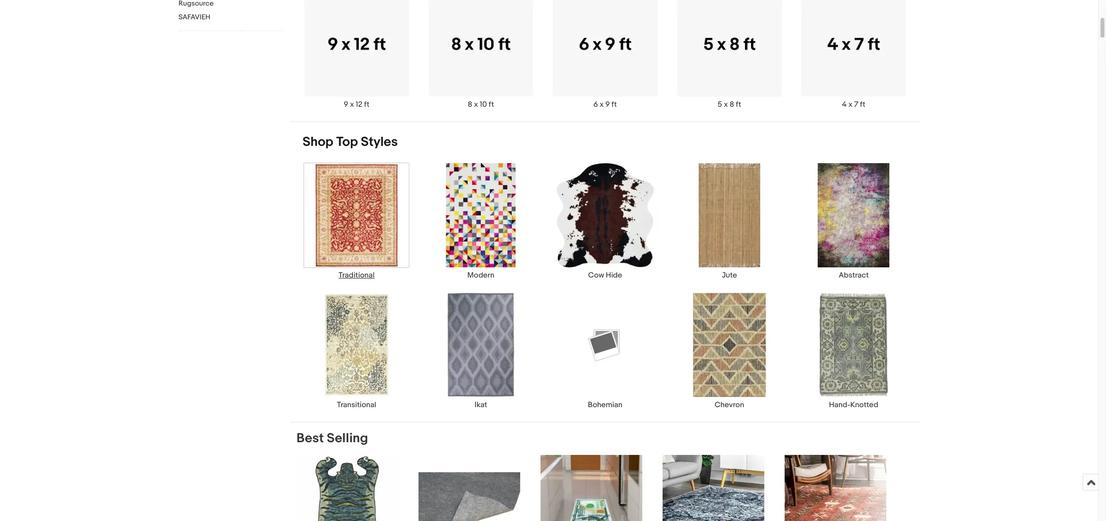 Task type: vqa. For each thing, say whether or not it's contained in the screenshot.
is within When Someone Else Places A Bid, We'Ll Place A Slightly Higher Bid On Your Behalf. The Amount The Bid Increases By Is Known As A Bid Increment. Bid Increments Are Smaller When The Bid Price Is Low And Larger In Higher Price Brackets.
no



Task type: describe. For each thing, give the bounding box(es) containing it.
5
[[718, 99, 722, 109]]

safavieh link
[[179, 13, 283, 22]]

x for 5
[[724, 99, 728, 109]]

6 x 9 ft
[[594, 99, 617, 109]]

transitional
[[337, 400, 376, 410]]

hand-knotted link
[[792, 292, 916, 410]]

bohemian link
[[543, 292, 667, 410]]

x for 9
[[350, 99, 354, 109]]

traditional
[[339, 271, 375, 280]]

ottomanson 22 x 53 inch siesta 100 dollar bill non-slip area rug runner image
[[541, 455, 642, 521]]

traditional link
[[295, 163, 419, 280]]

x for 6
[[600, 99, 604, 109]]

jute
[[722, 271, 737, 280]]

9 x 12 ft link
[[295, 0, 419, 109]]

shop top styles
[[303, 134, 398, 150]]

transitional link
[[295, 292, 419, 410]]

cow
[[588, 271, 604, 280]]

ft for 6 x 9 ft
[[612, 99, 617, 109]]

5 x 8 ft link
[[667, 0, 792, 109]]

5 x 8 ft
[[718, 99, 741, 109]]

chevron link
[[667, 292, 792, 410]]

best
[[297, 431, 324, 447]]

x for 4
[[849, 99, 853, 109]]

6 x 9 ft link
[[543, 0, 667, 109]]

8 x 10 ft link
[[419, 0, 543, 109]]

2 8 from the left
[[730, 99, 734, 109]]

x for 8
[[474, 99, 478, 109]]

hand-
[[829, 400, 851, 410]]

hand-knotted
[[829, 400, 879, 410]]

cow hide link
[[543, 163, 667, 280]]

9 x 12 ft
[[344, 99, 369, 109]]



Task type: locate. For each thing, give the bounding box(es) containing it.
best selling
[[297, 431, 368, 447]]

nuloom maryanne medallion area rug 5' x 8' blue image
[[663, 455, 765, 521]]

ft for 4 x 7 ft
[[860, 99, 866, 109]]

7
[[854, 99, 859, 109]]

2 x from the left
[[474, 99, 478, 109]]

x left 12
[[350, 99, 354, 109]]

3 x from the left
[[600, 99, 604, 109]]

4
[[842, 99, 847, 109]]

10
[[480, 99, 487, 109]]

9 left 12
[[344, 99, 348, 109]]

x right 6
[[600, 99, 604, 109]]

4 x 7 ft
[[842, 99, 866, 109]]

top
[[336, 134, 358, 150]]

6
[[594, 99, 598, 109]]

ft for 5 x 8 ft
[[736, 99, 741, 109]]

abstract link
[[792, 163, 916, 280]]

jute link
[[667, 163, 792, 280]]

x
[[350, 99, 354, 109], [474, 99, 478, 109], [600, 99, 604, 109], [724, 99, 728, 109], [849, 99, 853, 109]]

5 x from the left
[[849, 99, 853, 109]]

2 ft from the left
[[489, 99, 494, 109]]

1 9 from the left
[[344, 99, 348, 109]]

ft right 7
[[860, 99, 866, 109]]

modern link
[[419, 163, 543, 280]]

0 horizontal spatial 9
[[344, 99, 348, 109]]

1 horizontal spatial 9
[[606, 99, 610, 109]]

ft right 6
[[612, 99, 617, 109]]

0 horizontal spatial 8
[[468, 99, 472, 109]]

x left 7
[[849, 99, 853, 109]]

1 ft from the left
[[364, 99, 369, 109]]

styles
[[361, 134, 398, 150]]

nuloom transitional tribal melange pharoe aztec geo border orange 6' 7" x 9' image
[[785, 455, 887, 521]]

ft
[[364, 99, 369, 109], [489, 99, 494, 109], [612, 99, 617, 109], [736, 99, 741, 109], [860, 99, 866, 109]]

ikat
[[475, 400, 487, 410]]

2 9 from the left
[[606, 99, 610, 109]]

8 x 10 ft
[[468, 99, 494, 109]]

modern
[[467, 271, 495, 280]]

4 ft from the left
[[736, 99, 741, 109]]

3 ft from the left
[[612, 99, 617, 109]]

selling
[[327, 431, 368, 447]]

1 8 from the left
[[468, 99, 472, 109]]

safavieh
[[179, 13, 210, 21]]

4 x 7 ft link
[[792, 0, 916, 109]]

foss cp45n41pj1vh 6x8 ft area rug - gray image
[[419, 455, 520, 521]]

shop
[[303, 134, 333, 150]]

x left 10
[[474, 99, 478, 109]]

x right 5
[[724, 99, 728, 109]]

8
[[468, 99, 472, 109], [730, 99, 734, 109]]

cow hide
[[588, 271, 622, 280]]

abstract
[[839, 271, 869, 280]]

ft for 9 x 12 ft
[[364, 99, 369, 109]]

ft right 12
[[364, 99, 369, 109]]

1 horizontal spatial 8
[[730, 99, 734, 109]]

ft right 5
[[736, 99, 741, 109]]

ikat link
[[419, 292, 543, 410]]

ft right 10
[[489, 99, 494, 109]]

8 left 10
[[468, 99, 472, 109]]

ft for 8 x 10 ft
[[489, 99, 494, 109]]

4 x from the left
[[724, 99, 728, 109]]

8 right 5
[[730, 99, 734, 109]]

5 ft from the left
[[860, 99, 866, 109]]

1 x from the left
[[350, 99, 354, 109]]

12
[[356, 99, 362, 109]]

knotted
[[850, 400, 879, 410]]

bohemian
[[588, 400, 623, 410]]

9 right 6
[[606, 99, 610, 109]]

loloi feroz 5'-0" '-6" teal area rugs ferofer-03te005076 image
[[297, 455, 398, 521]]

9
[[344, 99, 348, 109], [606, 99, 610, 109]]

chevron
[[715, 400, 744, 410]]

hide
[[606, 271, 622, 280]]



